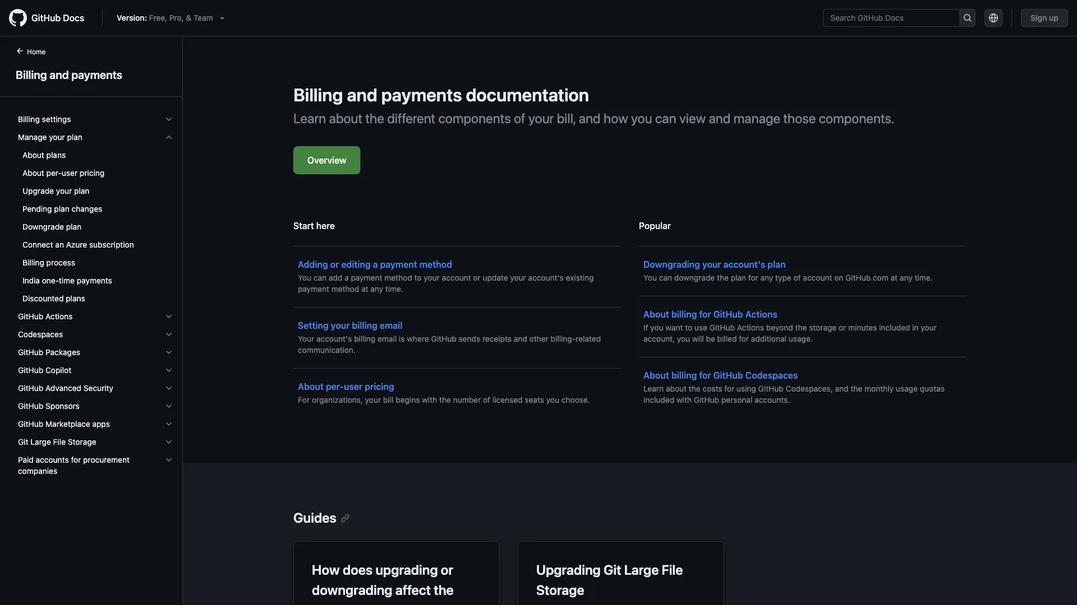 Task type: describe. For each thing, give the bounding box(es) containing it.
free,
[[149, 13, 167, 22]]

2 horizontal spatial any
[[900, 273, 913, 283]]

changes
[[72, 204, 102, 214]]

settings
[[42, 115, 71, 124]]

about for about billing for github actions
[[643, 309, 669, 320]]

any inside adding or editing a payment method you can add a payment method to your account or update your account's existing payment method at any time.
[[370, 285, 383, 294]]

at inside downgrading your account's plan you can downgrade the plan for any type of account on github.com at any time.
[[891, 273, 898, 283]]

one-
[[42, 276, 59, 286]]

apps
[[92, 420, 110, 429]]

sc 9kayk9 0 image for plan
[[164, 133, 173, 142]]

Search GitHub Docs search field
[[824, 10, 960, 26]]

billing for billing and payments
[[16, 68, 47, 81]]

github sponsors
[[18, 402, 80, 411]]

procurement
[[83, 456, 130, 465]]

sc 9kayk9 0 image for codespaces
[[164, 330, 173, 339]]

the inside how does upgrading or downgrading affect the billing process?
[[434, 583, 454, 599]]

security
[[84, 384, 113, 393]]

downgrade plan link
[[13, 218, 178, 236]]

the left 'monthly'
[[851, 385, 862, 394]]

pricing for about per-user pricing
[[80, 169, 104, 178]]

per- for about per-user pricing for organizations, your bill begins with the number of licensed seats you choose.
[[326, 382, 344, 392]]

1 vertical spatial payment
[[351, 273, 382, 283]]

version:
[[117, 13, 147, 22]]

included inside about billing for github codespaces learn about the costs for using github codespaces, and the monthly usage quotas included with github personal accounts.
[[643, 396, 674, 405]]

you inside billing and payments documentation learn about the different components of your bill, and how you can view and manage those components.
[[631, 111, 652, 126]]

minutes
[[848, 323, 877, 333]]

pending plan changes
[[22, 204, 102, 214]]

for up use on the right of the page
[[699, 309, 711, 320]]

pro,
[[169, 13, 184, 22]]

github inside "dropdown button"
[[18, 312, 43, 321]]

about plans link
[[13, 146, 178, 164]]

sc 9kayk9 0 image inside github actions "dropdown button"
[[164, 312, 173, 321]]

to inside adding or editing a payment method you can add a payment method to your account or update your account's existing payment method at any time.
[[414, 273, 422, 283]]

of for about per-user pricing
[[483, 396, 490, 405]]

1 horizontal spatial method
[[384, 273, 412, 283]]

for
[[298, 396, 310, 405]]

components
[[438, 111, 511, 126]]

the inside downgrading your account's plan you can downgrade the plan for any type of account on github.com at any time.
[[717, 273, 729, 283]]

you right "if"
[[650, 323, 663, 333]]

guides
[[293, 511, 336, 526]]

your inside about per-user pricing for organizations, your bill begins with the number of licensed seats you choose.
[[365, 396, 381, 405]]

actions up additional at bottom
[[737, 323, 764, 333]]

you inside adding or editing a payment method you can add a payment method to your account or update your account's existing payment method at any time.
[[298, 273, 311, 283]]

github advanced security
[[18, 384, 113, 393]]

upgrading git large file storage
[[536, 563, 683, 599]]

process
[[46, 258, 75, 268]]

github advanced security button
[[13, 380, 178, 398]]

or inside how does upgrading or downgrading affect the billing process?
[[441, 563, 453, 578]]

sign
[[1031, 13, 1047, 22]]

sc 9kayk9 0 image for github sponsors
[[164, 402, 173, 411]]

about billing for github codespaces learn about the costs for using github codespaces, and the monthly usage quotas included with github personal accounts.
[[643, 371, 945, 405]]

copilot
[[45, 366, 71, 375]]

start
[[293, 221, 314, 231]]

or up add
[[330, 259, 339, 270]]

file inside dropdown button
[[53, 438, 66, 447]]

you inside downgrading your account's plan you can downgrade the plan for any type of account on github.com at any time.
[[643, 273, 657, 283]]

git large file storage button
[[13, 434, 178, 452]]

and inside about billing for github codespaces learn about the costs for using github codespaces, and the monthly usage quotas included with github personal accounts.
[[835, 385, 849, 394]]

file inside upgrading git large file storage
[[662, 563, 683, 578]]

github docs link
[[9, 9, 93, 27]]

sign up
[[1031, 13, 1059, 22]]

included inside "about billing for github actions if you want to use github actions beyond the storage or minutes included in your account, you will be billed for additional usage."
[[879, 323, 910, 333]]

codespaces inside dropdown button
[[18, 330, 63, 339]]

sc 9kayk9 0 image for security
[[164, 384, 173, 393]]

user for about per-user pricing for organizations, your bill begins with the number of licensed seats you choose.
[[344, 382, 363, 392]]

sc 9kayk9 0 image for github packages
[[164, 348, 173, 357]]

on
[[834, 273, 843, 283]]

1 vertical spatial a
[[345, 273, 349, 283]]

be
[[706, 335, 715, 344]]

home link
[[11, 47, 64, 58]]

you left "will"
[[677, 335, 690, 344]]

at inside adding or editing a payment method you can add a payment method to your account or update your account's existing payment method at any time.
[[361, 285, 368, 294]]

payments for billing and payments
[[71, 68, 122, 81]]

large inside upgrading git large file storage
[[624, 563, 659, 578]]

using
[[737, 385, 756, 394]]

time. inside downgrading your account's plan you can downgrade the plan for any type of account on github.com at any time.
[[915, 273, 933, 283]]

account inside adding or editing a payment method you can add a payment method to your account or update your account's existing payment method at any time.
[[442, 273, 471, 283]]

the inside billing and payments documentation learn about the different components of your bill, and how you can view and manage those components.
[[365, 111, 384, 126]]

upgrading git large file storage link
[[518, 542, 724, 606]]

home
[[27, 48, 46, 56]]

billing process
[[22, 258, 75, 268]]

start here
[[293, 221, 335, 231]]

can inside billing and payments documentation learn about the different components of your bill, and how you can view and manage those components.
[[655, 111, 676, 126]]

how
[[604, 111, 628, 126]]

setting
[[298, 321, 329, 331]]

upgrading
[[376, 563, 438, 578]]

update
[[483, 273, 508, 283]]

plan up type
[[768, 259, 786, 270]]

paid accounts for procurement companies button
[[13, 452, 178, 481]]

popular
[[639, 221, 671, 231]]

billing up communication. at the left bottom
[[352, 321, 378, 331]]

your inside setting your billing email your account's billing email is where github sends receipts and other billing-related communication.
[[331, 321, 350, 331]]

sc 9kayk9 0 image for billing settings
[[164, 115, 173, 124]]

about per-user pricing for organizations, your bill begins with the number of licensed seats you choose.
[[298, 382, 590, 405]]

large inside dropdown button
[[30, 438, 51, 447]]

codespaces button
[[13, 326, 178, 344]]

packages
[[45, 348, 80, 357]]

monthly
[[865, 385, 894, 394]]

plan up "changes"
[[74, 187, 89, 196]]

and inside setting your billing email your account's billing email is where github sends receipts and other billing-related communication.
[[514, 335, 527, 344]]

guides link
[[293, 511, 350, 526]]

billing and payments link
[[13, 66, 169, 83]]

adding
[[298, 259, 328, 270]]

for right billed
[[739, 335, 749, 344]]

downgrade plan
[[22, 222, 81, 232]]

can inside downgrading your account's plan you can downgrade the plan for any type of account on github.com at any time.
[[659, 273, 672, 283]]

github inside setting your billing email your account's billing email is where github sends receipts and other billing-related communication.
[[431, 335, 456, 344]]

team
[[194, 13, 213, 22]]

connect an azure subscription link
[[13, 236, 178, 254]]

licensed
[[492, 396, 523, 405]]

for inside paid accounts for procurement companies
[[71, 456, 81, 465]]

billing inside how does upgrading or downgrading affect the billing process?
[[312, 603, 348, 606]]

billing process link
[[13, 254, 178, 272]]

actions inside "dropdown button"
[[45, 312, 73, 321]]

sc 9kayk9 0 image for paid accounts for procurement companies
[[164, 456, 173, 465]]

sponsors
[[45, 402, 80, 411]]

personal
[[721, 396, 753, 405]]

about inside about billing for github codespaces learn about the costs for using github codespaces, and the monthly usage quotas included with github personal accounts.
[[666, 385, 687, 394]]

2 vertical spatial method
[[331, 285, 359, 294]]

discounted plans
[[22, 294, 85, 303]]

select language: current language is english image
[[989, 13, 998, 22]]

your inside dropdown button
[[49, 133, 65, 142]]

will
[[692, 335, 704, 344]]

github copilot
[[18, 366, 71, 375]]

sends
[[459, 335, 480, 344]]

use
[[694, 323, 707, 333]]

manage your plan element for manage your plan
[[9, 146, 182, 308]]

payments for billing and payments documentation learn about the different components of your bill, and how you can view and manage those components.
[[381, 84, 462, 105]]

an
[[55, 240, 64, 250]]

sc 9kayk9 0 image for git large file storage
[[164, 438, 173, 447]]

account's inside downgrading your account's plan you can downgrade the plan for any type of account on github.com at any time.
[[724, 259, 765, 270]]

for inside downgrading your account's plan you can downgrade the plan for any type of account on github.com at any time.
[[748, 273, 758, 283]]

or left update
[[473, 273, 481, 283]]

is
[[399, 335, 405, 344]]

about up upgrade at the left top of page
[[22, 169, 44, 178]]

existing
[[566, 273, 594, 283]]

about plans
[[22, 151, 66, 160]]

about down manage
[[22, 151, 44, 160]]

you inside about per-user pricing for organizations, your bill begins with the number of licensed seats you choose.
[[546, 396, 559, 405]]

learn inside billing and payments documentation learn about the different components of your bill, and how you can view and manage those components.
[[293, 111, 326, 126]]

up
[[1049, 13, 1059, 22]]

github copilot button
[[13, 362, 178, 380]]

setting your billing email your account's billing email is where github sends receipts and other billing-related communication.
[[298, 321, 601, 355]]

bill
[[383, 396, 394, 405]]

editing
[[341, 259, 371, 270]]

here
[[316, 221, 335, 231]]

account,
[[643, 335, 675, 344]]

overview link
[[293, 146, 360, 174]]

discounted
[[22, 294, 64, 303]]

paid accounts for procurement companies
[[18, 456, 130, 476]]

your inside "about billing for github actions if you want to use github actions beyond the storage or minutes included in your account, you will be billed for additional usage."
[[921, 323, 937, 333]]

plan right the downgrade
[[731, 273, 746, 283]]

your inside downgrading your account's plan you can downgrade the plan for any type of account on github.com at any time.
[[702, 259, 721, 270]]

learn inside about billing for github codespaces learn about the costs for using github codespaces, and the monthly usage quotas included with github personal accounts.
[[643, 385, 664, 394]]



Task type: locate. For each thing, give the bounding box(es) containing it.
github inside 'dropdown button'
[[18, 420, 43, 429]]

of
[[514, 111, 525, 126], [794, 273, 801, 283], [483, 396, 490, 405]]

downgrading
[[312, 583, 392, 599]]

you right how
[[631, 111, 652, 126]]

actions down discounted plans
[[45, 312, 73, 321]]

search image
[[963, 13, 972, 22]]

0 horizontal spatial time.
[[385, 285, 403, 294]]

billing inside billing and payments documentation learn about the different components of your bill, and how you can view and manage those components.
[[293, 84, 343, 105]]

billing for billing process
[[22, 258, 44, 268]]

1 vertical spatial of
[[794, 273, 801, 283]]

sc 9kayk9 0 image for github copilot
[[164, 366, 173, 375]]

2 horizontal spatial account's
[[724, 259, 765, 270]]

0 horizontal spatial of
[[483, 396, 490, 405]]

6 sc 9kayk9 0 image from the top
[[164, 438, 173, 447]]

where
[[407, 335, 429, 344]]

beyond
[[766, 323, 793, 333]]

per- up organizations,
[[326, 382, 344, 392]]

codespaces inside about billing for github codespaces learn about the costs for using github codespaces, and the monthly usage quotas included with github personal accounts.
[[745, 371, 798, 381]]

account's inside adding or editing a payment method you can add a payment method to your account or update your account's existing payment method at any time.
[[528, 273, 564, 283]]

3 sc 9kayk9 0 image from the top
[[164, 348, 173, 357]]

1 horizontal spatial pricing
[[365, 382, 394, 392]]

1 horizontal spatial included
[[879, 323, 910, 333]]

the inside about per-user pricing for organizations, your bill begins with the number of licensed seats you choose.
[[439, 396, 451, 405]]

4 sc 9kayk9 0 image from the top
[[164, 420, 173, 429]]

upgrade your plan link
[[13, 182, 178, 200]]

can left view
[[655, 111, 676, 126]]

0 horizontal spatial any
[[370, 285, 383, 294]]

billing for billing and payments documentation learn about the different components of your bill, and how you can view and manage those components.
[[293, 84, 343, 105]]

per- inside billing and payments element
[[46, 169, 62, 178]]

a right add
[[345, 273, 349, 283]]

email up is
[[380, 321, 402, 331]]

1 vertical spatial codespaces
[[745, 371, 798, 381]]

0 horizontal spatial learn
[[293, 111, 326, 126]]

the
[[365, 111, 384, 126], [717, 273, 729, 283], [795, 323, 807, 333], [689, 385, 701, 394], [851, 385, 862, 394], [439, 396, 451, 405], [434, 583, 454, 599]]

accounts.
[[755, 396, 790, 405]]

about per-user pricing link
[[13, 164, 178, 182]]

organizations,
[[312, 396, 363, 405]]

any right github.com at the right top of the page
[[900, 273, 913, 283]]

billing inside manage your plan element
[[22, 258, 44, 268]]

about up overview
[[329, 111, 362, 126]]

process?
[[351, 603, 407, 606]]

components.
[[819, 111, 895, 126]]

billing
[[671, 309, 697, 320], [352, 321, 378, 331], [354, 335, 375, 344], [671, 371, 697, 381], [312, 603, 348, 606]]

1 sc 9kayk9 0 image from the top
[[164, 133, 173, 142]]

4 sc 9kayk9 0 image from the top
[[164, 366, 173, 375]]

1 vertical spatial at
[[361, 285, 368, 294]]

1 horizontal spatial a
[[373, 259, 378, 270]]

manage your plan element containing about plans
[[9, 146, 182, 308]]

or right the storage
[[839, 323, 846, 333]]

1 horizontal spatial of
[[514, 111, 525, 126]]

billing settings button
[[13, 111, 178, 128]]

billing inside dropdown button
[[18, 115, 40, 124]]

for left type
[[748, 273, 758, 283]]

0 vertical spatial account's
[[724, 259, 765, 270]]

learn down account,
[[643, 385, 664, 394]]

pending
[[22, 204, 52, 214]]

with
[[422, 396, 437, 405], [677, 396, 692, 405]]

or
[[330, 259, 339, 270], [473, 273, 481, 283], [839, 323, 846, 333], [441, 563, 453, 578]]

0 horizontal spatial at
[[361, 285, 368, 294]]

marketplace
[[45, 420, 90, 429]]

with left the personal
[[677, 396, 692, 405]]

github docs
[[31, 13, 84, 23]]

billing left is
[[354, 335, 375, 344]]

1 vertical spatial user
[[344, 382, 363, 392]]

0 horizontal spatial user
[[62, 169, 78, 178]]

additional
[[751, 335, 787, 344]]

storage inside upgrading git large file storage
[[536, 583, 584, 599]]

at right github.com at the right top of the page
[[891, 273, 898, 283]]

2 vertical spatial of
[[483, 396, 490, 405]]

you
[[298, 273, 311, 283], [643, 273, 657, 283]]

seats
[[525, 396, 544, 405]]

billing up want
[[671, 309, 697, 320]]

0 horizontal spatial codespaces
[[18, 330, 63, 339]]

1 vertical spatial about
[[666, 385, 687, 394]]

email left is
[[378, 335, 397, 344]]

about for about per-user pricing
[[298, 382, 324, 392]]

a right editing
[[373, 259, 378, 270]]

0 horizontal spatial file
[[53, 438, 66, 447]]

add
[[329, 273, 342, 283]]

1 horizontal spatial account
[[803, 273, 832, 283]]

sign up link
[[1021, 9, 1068, 27]]

about for about billing for github codespaces
[[643, 371, 669, 381]]

0 vertical spatial payments
[[71, 68, 122, 81]]

storage down github marketplace apps 'dropdown button'
[[68, 438, 96, 447]]

1 vertical spatial payments
[[381, 84, 462, 105]]

None search field
[[823, 9, 976, 27]]

number
[[453, 396, 481, 405]]

sc 9kayk9 0 image inside github advanced security dropdown button
[[164, 384, 173, 393]]

payments up different
[[381, 84, 462, 105]]

about inside billing and payments documentation learn about the different components of your bill, and how you can view and manage those components.
[[329, 111, 362, 126]]

docs
[[63, 13, 84, 23]]

billing and payments
[[16, 68, 122, 81]]

3 sc 9kayk9 0 image from the top
[[164, 384, 173, 393]]

payment down editing
[[351, 273, 382, 283]]

0 vertical spatial plans
[[46, 151, 66, 160]]

2 sc 9kayk9 0 image from the top
[[164, 330, 173, 339]]

of right type
[[794, 273, 801, 283]]

plan up "azure"
[[66, 222, 81, 232]]

0 horizontal spatial account's
[[316, 335, 352, 344]]

1 horizontal spatial file
[[662, 563, 683, 578]]

any down editing
[[370, 285, 383, 294]]

about inside about billing for github codespaces learn about the costs for using github codespaces, and the monthly usage quotas included with github personal accounts.
[[643, 371, 669, 381]]

0 horizontal spatial pricing
[[80, 169, 104, 178]]

per- up upgrade your plan at top
[[46, 169, 62, 178]]

0 vertical spatial storage
[[68, 438, 96, 447]]

pricing inside about per-user pricing for organizations, your bill begins with the number of licensed seats you choose.
[[365, 382, 394, 392]]

the up the usage.
[[795, 323, 807, 333]]

billing down "will"
[[671, 371, 697, 381]]

about billing for github actions if you want to use github actions beyond the storage or minutes included in your account, you will be billed for additional usage.
[[643, 309, 937, 344]]

0 vertical spatial per-
[[46, 169, 62, 178]]

payments inside billing and payments documentation learn about the different components of your bill, and how you can view and manage those components.
[[381, 84, 462, 105]]

0 horizontal spatial account
[[442, 273, 471, 283]]

about down account,
[[643, 371, 669, 381]]

1 horizontal spatial about
[[666, 385, 687, 394]]

1 horizontal spatial with
[[677, 396, 692, 405]]

learn up overview
[[293, 111, 326, 126]]

your inside billing and payments documentation learn about the different components of your bill, and how you can view and manage those components.
[[528, 111, 554, 126]]

sc 9kayk9 0 image inside github sponsors dropdown button
[[164, 402, 173, 411]]

1 horizontal spatial account's
[[528, 273, 564, 283]]

with inside about billing for github codespaces learn about the costs for using github codespaces, and the monthly usage quotas included with github personal accounts.
[[677, 396, 692, 405]]

pricing down about plans link
[[80, 169, 104, 178]]

1 vertical spatial storage
[[536, 583, 584, 599]]

plan down settings
[[67, 133, 82, 142]]

0 vertical spatial payment
[[380, 259, 417, 270]]

1 horizontal spatial git
[[604, 563, 621, 578]]

1 horizontal spatial at
[[891, 273, 898, 283]]

billing and payments element
[[0, 45, 183, 605]]

your
[[298, 335, 314, 344]]

1 vertical spatial per-
[[326, 382, 344, 392]]

affect
[[395, 583, 431, 599]]

the left number on the left
[[439, 396, 451, 405]]

of inside downgrading your account's plan you can downgrade the plan for any type of account on github.com at any time.
[[794, 273, 801, 283]]

0 horizontal spatial about
[[329, 111, 362, 126]]

about inside "about billing for github actions if you want to use github actions beyond the storage or minutes included in your account, you will be billed for additional usage."
[[643, 309, 669, 320]]

or inside "about billing for github actions if you want to use github actions beyond the storage or minutes included in your account, you will be billed for additional usage."
[[839, 323, 846, 333]]

manage your plan element containing manage your plan
[[9, 128, 182, 308]]

pricing up "bill"
[[365, 382, 394, 392]]

plans for discounted plans
[[66, 294, 85, 303]]

0 horizontal spatial included
[[643, 396, 674, 405]]

0 horizontal spatial storage
[[68, 438, 96, 447]]

account's inside setting your billing email your account's billing email is where github sends receipts and other billing-related communication.
[[316, 335, 352, 344]]

0 vertical spatial to
[[414, 273, 422, 283]]

triangle down image
[[218, 13, 227, 22]]

2 account from the left
[[803, 273, 832, 283]]

0 horizontal spatial method
[[331, 285, 359, 294]]

git up paid
[[18, 438, 28, 447]]

1 sc 9kayk9 0 image from the top
[[164, 115, 173, 124]]

account left on
[[803, 273, 832, 283]]

usage.
[[789, 335, 813, 344]]

communication.
[[298, 346, 356, 355]]

manage your plan element
[[9, 128, 182, 308], [9, 146, 182, 308]]

1 horizontal spatial you
[[643, 273, 657, 283]]

0 vertical spatial git
[[18, 438, 28, 447]]

sc 9kayk9 0 image inside git large file storage dropdown button
[[164, 438, 173, 447]]

1 manage your plan element from the top
[[9, 128, 182, 308]]

1 with from the left
[[422, 396, 437, 405]]

1 vertical spatial git
[[604, 563, 621, 578]]

1 horizontal spatial large
[[624, 563, 659, 578]]

0 vertical spatial user
[[62, 169, 78, 178]]

sc 9kayk9 0 image inside github copilot dropdown button
[[164, 366, 173, 375]]

user up upgrade your plan at top
[[62, 169, 78, 178]]

1 account from the left
[[442, 273, 471, 283]]

1 horizontal spatial storage
[[536, 583, 584, 599]]

manage
[[18, 133, 47, 142]]

git inside upgrading git large file storage
[[604, 563, 621, 578]]

sc 9kayk9 0 image inside manage your plan dropdown button
[[164, 133, 173, 142]]

git right upgrading
[[604, 563, 621, 578]]

codespaces down github actions
[[18, 330, 63, 339]]

the inside "about billing for github actions if you want to use github actions beyond the storage or minutes included in your account, you will be billed for additional usage."
[[795, 323, 807, 333]]

2 you from the left
[[643, 273, 657, 283]]

of right number on the left
[[483, 396, 490, 405]]

for right accounts
[[71, 456, 81, 465]]

2 sc 9kayk9 0 image from the top
[[164, 312, 173, 321]]

payments
[[71, 68, 122, 81], [381, 84, 462, 105], [77, 276, 112, 286]]

0 vertical spatial a
[[373, 259, 378, 270]]

sc 9kayk9 0 image
[[164, 115, 173, 124], [164, 330, 173, 339], [164, 348, 173, 357], [164, 366, 173, 375], [164, 402, 173, 411], [164, 438, 173, 447], [164, 456, 173, 465]]

1 vertical spatial account's
[[528, 273, 564, 283]]

billed
[[717, 335, 737, 344]]

at down editing
[[361, 285, 368, 294]]

0 vertical spatial codespaces
[[18, 330, 63, 339]]

plans down india one-time payments
[[66, 294, 85, 303]]

0 horizontal spatial per-
[[46, 169, 62, 178]]

about left costs
[[666, 385, 687, 394]]

0 vertical spatial of
[[514, 111, 525, 126]]

any left type
[[760, 273, 773, 283]]

user for about per-user pricing
[[62, 169, 78, 178]]

can down downgrading
[[659, 273, 672, 283]]

actions up beyond
[[745, 309, 777, 320]]

0 horizontal spatial large
[[30, 438, 51, 447]]

can inside adding or editing a payment method you can add a payment method to your account or update your account's existing payment method at any time.
[[313, 273, 327, 283]]

of for downgrading your account's plan
[[794, 273, 801, 283]]

sc 9kayk9 0 image inside github packages dropdown button
[[164, 348, 173, 357]]

how does upgrading or downgrading affect the billing process?
[[312, 563, 454, 606]]

azure
[[66, 240, 87, 250]]

you
[[631, 111, 652, 126], [650, 323, 663, 333], [677, 335, 690, 344], [546, 396, 559, 405]]

per- inside about per-user pricing for organizations, your bill begins with the number of licensed seats you choose.
[[326, 382, 344, 392]]

github actions
[[18, 312, 73, 321]]

of inside about per-user pricing for organizations, your bill begins with the number of licensed seats you choose.
[[483, 396, 490, 405]]

or right upgrading
[[441, 563, 453, 578]]

1 vertical spatial pricing
[[365, 382, 394, 392]]

pricing inside billing and payments element
[[80, 169, 104, 178]]

1 vertical spatial included
[[643, 396, 674, 405]]

other
[[529, 335, 549, 344]]

0 horizontal spatial a
[[345, 273, 349, 283]]

sc 9kayk9 0 image inside billing settings dropdown button
[[164, 115, 173, 124]]

billing inside about billing for github codespaces learn about the costs for using github codespaces, and the monthly usage quotas included with github personal accounts.
[[671, 371, 697, 381]]

codespaces up accounts.
[[745, 371, 798, 381]]

storage inside git large file storage dropdown button
[[68, 438, 96, 447]]

for
[[748, 273, 758, 283], [699, 309, 711, 320], [739, 335, 749, 344], [699, 371, 711, 381], [724, 385, 734, 394], [71, 456, 81, 465]]

the left different
[[365, 111, 384, 126]]

view
[[679, 111, 706, 126]]

manage your plan
[[18, 133, 82, 142]]

codespaces,
[[786, 385, 833, 394]]

downgrading
[[643, 259, 700, 270]]

india one-time payments
[[22, 276, 112, 286]]

0 vertical spatial included
[[879, 323, 910, 333]]

1 horizontal spatial per-
[[326, 382, 344, 392]]

usage
[[896, 385, 918, 394]]

git large file storage
[[18, 438, 96, 447]]

storage
[[68, 438, 96, 447], [536, 583, 584, 599]]

1 vertical spatial email
[[378, 335, 397, 344]]

plans
[[46, 151, 66, 160], [66, 294, 85, 303]]

plans down manage your plan
[[46, 151, 66, 160]]

5 sc 9kayk9 0 image from the top
[[164, 402, 173, 411]]

0 horizontal spatial with
[[422, 396, 437, 405]]

2 vertical spatial payment
[[298, 285, 329, 294]]

you down downgrading
[[643, 273, 657, 283]]

pricing for about per-user pricing for organizations, your bill begins with the number of licensed seats you choose.
[[365, 382, 394, 392]]

account inside downgrading your account's plan you can downgrade the plan for any type of account on github.com at any time.
[[803, 273, 832, 283]]

1 vertical spatial large
[[624, 563, 659, 578]]

version: free, pro, & team
[[117, 13, 213, 22]]

codespaces
[[18, 330, 63, 339], [745, 371, 798, 381]]

github sponsors button
[[13, 398, 178, 416]]

0 vertical spatial time.
[[915, 273, 933, 283]]

accounts
[[36, 456, 69, 465]]

plan down upgrade your plan at top
[[54, 204, 69, 214]]

0 vertical spatial about
[[329, 111, 362, 126]]

1 horizontal spatial learn
[[643, 385, 664, 394]]

0 vertical spatial learn
[[293, 111, 326, 126]]

0 vertical spatial large
[[30, 438, 51, 447]]

sc 9kayk9 0 image inside the paid accounts for procurement companies dropdown button
[[164, 456, 173, 465]]

2 with from the left
[[677, 396, 692, 405]]

about
[[22, 151, 44, 160], [22, 169, 44, 178], [643, 309, 669, 320], [643, 371, 669, 381], [298, 382, 324, 392]]

plan inside dropdown button
[[67, 133, 82, 142]]

the right affect
[[434, 583, 454, 599]]

2 horizontal spatial method
[[419, 259, 452, 270]]

1 horizontal spatial any
[[760, 273, 773, 283]]

github packages
[[18, 348, 80, 357]]

0 horizontal spatial git
[[18, 438, 28, 447]]

for up the personal
[[724, 385, 734, 394]]

payments up billing settings dropdown button
[[71, 68, 122, 81]]

related
[[576, 335, 601, 344]]

storage down upgrading
[[536, 583, 584, 599]]

1 vertical spatial time.
[[385, 285, 403, 294]]

0 vertical spatial pricing
[[80, 169, 104, 178]]

user up organizations,
[[344, 382, 363, 392]]

1 you from the left
[[298, 273, 311, 283]]

2 horizontal spatial of
[[794, 273, 801, 283]]

2 manage your plan element from the top
[[9, 146, 182, 308]]

per-
[[46, 169, 62, 178], [326, 382, 344, 392]]

downgrading your account's plan you can downgrade the plan for any type of account on github.com at any time.
[[643, 259, 933, 283]]

in
[[912, 323, 919, 333]]

billing down the downgrading
[[312, 603, 348, 606]]

about inside about per-user pricing for organizations, your bill begins with the number of licensed seats you choose.
[[298, 382, 324, 392]]

with inside about per-user pricing for organizations, your bill begins with the number of licensed seats you choose.
[[422, 396, 437, 405]]

you down adding
[[298, 273, 311, 283]]

per- for about per-user pricing
[[46, 169, 62, 178]]

sc 9kayk9 0 image for apps
[[164, 420, 173, 429]]

1 horizontal spatial codespaces
[[745, 371, 798, 381]]

india one-time payments link
[[13, 272, 178, 290]]

billing-
[[551, 335, 576, 344]]

1 horizontal spatial to
[[685, 323, 692, 333]]

payment down adding
[[298, 285, 329, 294]]

with right begins
[[422, 396, 437, 405]]

those
[[783, 111, 816, 126]]

billing for billing settings
[[18, 115, 40, 124]]

large
[[30, 438, 51, 447], [624, 563, 659, 578]]

0 horizontal spatial you
[[298, 273, 311, 283]]

payment right editing
[[380, 259, 417, 270]]

1 horizontal spatial time.
[[915, 273, 933, 283]]

0 horizontal spatial to
[[414, 273, 422, 283]]

git inside dropdown button
[[18, 438, 28, 447]]

0 vertical spatial email
[[380, 321, 402, 331]]

method
[[419, 259, 452, 270], [384, 273, 412, 283], [331, 285, 359, 294]]

sc 9kayk9 0 image
[[164, 133, 173, 142], [164, 312, 173, 321], [164, 384, 173, 393], [164, 420, 173, 429]]

time. up is
[[385, 285, 403, 294]]

upgrading
[[536, 563, 601, 578]]

user inside about per-user pricing for organizations, your bill begins with the number of licensed seats you choose.
[[344, 382, 363, 392]]

of down the documentation
[[514, 111, 525, 126]]

can down adding
[[313, 273, 327, 283]]

included
[[879, 323, 910, 333], [643, 396, 674, 405]]

user
[[62, 169, 78, 178], [344, 382, 363, 392]]

2 vertical spatial payments
[[77, 276, 112, 286]]

billing inside "about billing for github actions if you want to use github actions beyond the storage or minutes included in your account, you will be billed for additional usage."
[[671, 309, 697, 320]]

you right seats
[[546, 396, 559, 405]]

1 horizontal spatial user
[[344, 382, 363, 392]]

2 vertical spatial account's
[[316, 335, 352, 344]]

1 vertical spatial to
[[685, 323, 692, 333]]

time. up in
[[915, 273, 933, 283]]

sc 9kayk9 0 image inside github marketplace apps 'dropdown button'
[[164, 420, 173, 429]]

user inside manage your plan element
[[62, 169, 78, 178]]

github inside dropdown button
[[18, 348, 43, 357]]

1 vertical spatial learn
[[643, 385, 664, 394]]

of inside billing and payments documentation learn about the different components of your bill, and how you can view and manage those components.
[[514, 111, 525, 126]]

1 vertical spatial file
[[662, 563, 683, 578]]

storage
[[809, 323, 837, 333]]

plans for about plans
[[46, 151, 66, 160]]

account left update
[[442, 273, 471, 283]]

if
[[643, 323, 648, 333]]

the left costs
[[689, 385, 701, 394]]

1 vertical spatial plans
[[66, 294, 85, 303]]

sc 9kayk9 0 image inside codespaces dropdown button
[[164, 330, 173, 339]]

7 sc 9kayk9 0 image from the top
[[164, 456, 173, 465]]

payments down billing process link
[[77, 276, 112, 286]]

time. inside adding or editing a payment method you can add a payment method to your account or update your account's existing payment method at any time.
[[385, 285, 403, 294]]

1 vertical spatial method
[[384, 273, 412, 283]]

the right the downgrade
[[717, 273, 729, 283]]

about up "if"
[[643, 309, 669, 320]]

to inside "about billing for github actions if you want to use github actions beyond the storage or minutes included in your account, you will be billed for additional usage."
[[685, 323, 692, 333]]

manage your plan element for billing settings
[[9, 128, 182, 308]]

0 vertical spatial method
[[419, 259, 452, 270]]

bill,
[[557, 111, 576, 126]]

for up costs
[[699, 371, 711, 381]]

0 vertical spatial at
[[891, 273, 898, 283]]

0 vertical spatial file
[[53, 438, 66, 447]]

about up for
[[298, 382, 324, 392]]

downgrade
[[674, 273, 715, 283]]

costs
[[703, 385, 722, 394]]



Task type: vqa. For each thing, say whether or not it's contained in the screenshot.
rightmost pricing
yes



